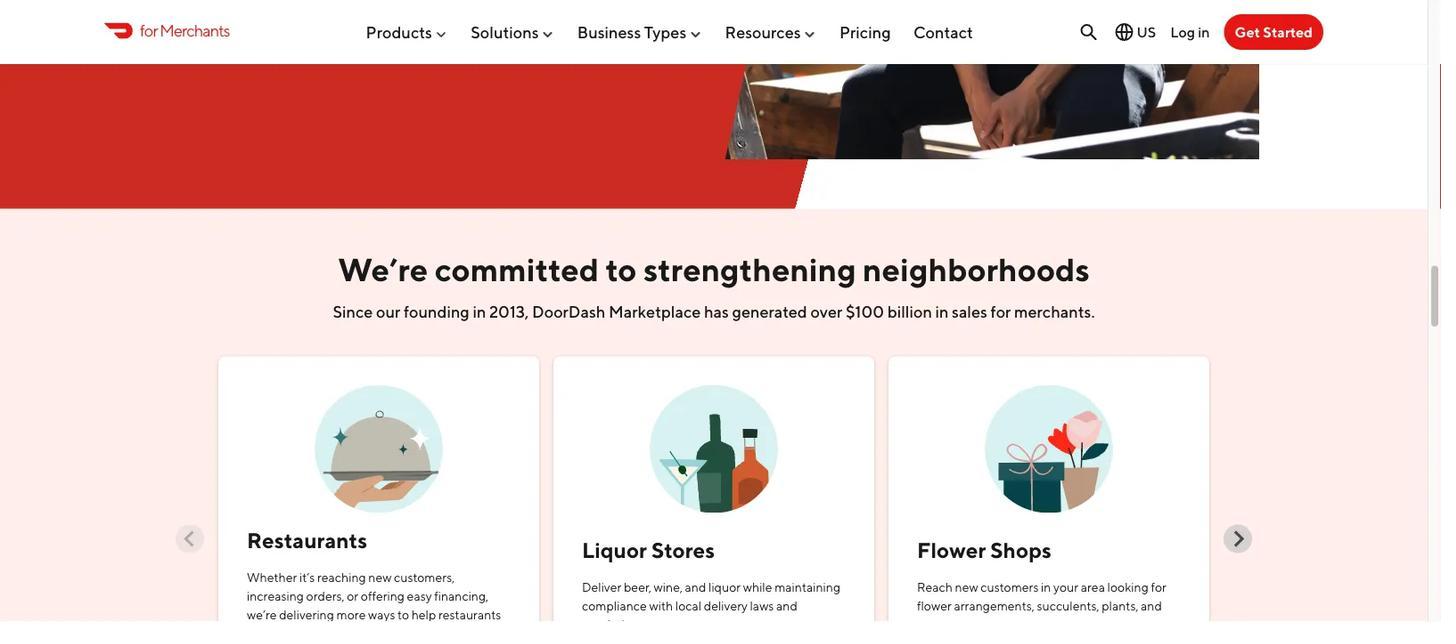 Task type: vqa. For each thing, say whether or not it's contained in the screenshot.
it's
yes



Task type: locate. For each thing, give the bounding box(es) containing it.
plants,
[[1102, 599, 1138, 614]]

read the success story link
[[190, 4, 361, 40]]

to left help
[[398, 609, 409, 623]]

and down the looking
[[1141, 599, 1162, 614]]

and up 'local'
[[685, 581, 706, 595]]

next slide image
[[1229, 532, 1246, 549]]

in
[[1198, 23, 1210, 40], [473, 303, 486, 322], [935, 303, 949, 322], [1041, 581, 1051, 595]]

in inside reach new customers in your area looking for flower arrangements, succulents, plants, and more.
[[1041, 581, 1051, 595]]

cx corp illustration alcohol image
[[650, 372, 778, 514]]

log
[[1170, 23, 1195, 40]]

whether
[[247, 571, 297, 586]]

for merchants
[[140, 21, 230, 40]]

your
[[1054, 581, 1078, 595]]

for left merchants
[[140, 21, 157, 40]]

regulations.
[[582, 618, 647, 623]]

$100
[[846, 303, 884, 322]]

new right reach at the bottom right of page
[[955, 581, 978, 595]]

for
[[140, 21, 157, 40], [991, 303, 1011, 322], [1151, 581, 1167, 595]]

reach
[[917, 581, 953, 595]]

looking
[[1107, 581, 1149, 595]]

area
[[1081, 581, 1105, 595]]

restaurants
[[247, 529, 367, 554]]

flower
[[917, 538, 986, 564]]

and
[[685, 581, 706, 595], [776, 599, 798, 614], [1141, 599, 1162, 614]]

0 vertical spatial for
[[140, 21, 157, 40]]

previous slide image
[[181, 532, 198, 549]]

and right laws
[[776, 599, 798, 614]]

2 vertical spatial for
[[1151, 581, 1167, 595]]

for right the looking
[[1151, 581, 1167, 595]]

1 vertical spatial to
[[398, 609, 409, 623]]

merchants.
[[1014, 303, 1095, 322]]

pricing
[[839, 22, 891, 42]]

us
[[1137, 24, 1156, 41]]

pricing link
[[839, 15, 891, 49]]

to
[[606, 251, 637, 289], [398, 609, 409, 623]]

for inside reach new customers in your area looking for flower arrangements, succulents, plants, and more.
[[1151, 581, 1167, 595]]

business
[[577, 22, 641, 42]]

0 horizontal spatial to
[[398, 609, 409, 623]]

more.
[[917, 618, 949, 623]]

liquor
[[582, 538, 647, 564]]

increasing
[[247, 590, 304, 605]]

products link
[[366, 15, 448, 49]]

and inside reach new customers in your area looking for flower arrangements, succulents, plants, and more.
[[1141, 599, 1162, 614]]

1 vertical spatial for
[[991, 303, 1011, 322]]

0 horizontal spatial new
[[368, 571, 392, 586]]

help
[[411, 609, 436, 623]]

billion
[[887, 303, 932, 322]]

get
[[1235, 24, 1260, 41]]

shops
[[990, 538, 1052, 564]]

resources link
[[725, 15, 817, 49]]

neighborhoods
[[863, 251, 1090, 289]]

1 horizontal spatial and
[[776, 599, 798, 614]]

more
[[336, 609, 366, 623]]

2 horizontal spatial and
[[1141, 599, 1162, 614]]

it's
[[299, 571, 315, 586]]

deliver beer, wine, and liquor while maintaining compliance with local delivery laws and regulations.
[[582, 581, 841, 623]]

2 horizontal spatial for
[[1151, 581, 1167, 595]]

since
[[333, 303, 373, 322]]

to up marketplace
[[606, 251, 637, 289]]

doordash
[[532, 303, 606, 322]]

new inside whether it's reaching new customers, increasing orders, or offering easy financing, we're delivering more ways to help restauran
[[368, 571, 392, 586]]

0 horizontal spatial for
[[140, 21, 157, 40]]

for right sales
[[991, 303, 1011, 322]]

1 horizontal spatial new
[[955, 581, 978, 595]]

maintaining
[[775, 581, 841, 595]]

the
[[238, 14, 261, 31]]

new
[[368, 571, 392, 586], [955, 581, 978, 595]]

get started
[[1235, 24, 1313, 41]]

customers
[[981, 581, 1039, 595]]

offering
[[361, 590, 405, 605]]

has
[[704, 303, 729, 322]]

easy
[[407, 590, 432, 605]]

delivery
[[704, 599, 748, 614]]

in left your
[[1041, 581, 1051, 595]]

business types
[[577, 22, 686, 42]]

0 vertical spatial to
[[606, 251, 637, 289]]

new up offering
[[368, 571, 392, 586]]

to inside whether it's reaching new customers, increasing orders, or offering easy financing, we're delivering more ways to help restauran
[[398, 609, 409, 623]]

committed
[[435, 251, 599, 289]]

in left sales
[[935, 303, 949, 322]]

contact link
[[913, 15, 973, 49]]

merchants
[[160, 21, 230, 40]]

delivering
[[279, 609, 334, 623]]



Task type: describe. For each thing, give the bounding box(es) containing it.
1 horizontal spatial to
[[606, 251, 637, 289]]

deliver
[[582, 581, 621, 595]]

whether it's reaching new customers, increasing orders, or offering easy financing, we're delivering more ways to help restauran
[[247, 571, 501, 623]]

while
[[743, 581, 772, 595]]

strengthening
[[643, 251, 856, 289]]

reach new customers in your area looking for flower arrangements, succulents, plants, and more.
[[917, 581, 1167, 623]]

arrangements,
[[954, 599, 1035, 614]]

read
[[201, 14, 235, 31]]

we're
[[247, 609, 277, 623]]

generated
[[732, 303, 807, 322]]

solutions link
[[471, 15, 555, 49]]

success
[[263, 14, 315, 31]]

customers,
[[394, 571, 455, 586]]

and for liquor stores
[[776, 599, 798, 614]]

laws
[[750, 599, 774, 614]]

we're committed to strengthening neighborhoods region
[[176, 350, 1252, 623]]

local
[[675, 599, 702, 614]]

for inside 'for merchants' "link"
[[140, 21, 157, 40]]

get started button
[[1224, 14, 1323, 50]]

solutions
[[471, 22, 539, 42]]

sales
[[952, 303, 987, 322]]

resources
[[725, 22, 801, 42]]

cx corp illustration rx image
[[315, 372, 443, 514]]

liquor
[[709, 581, 741, 595]]

for merchants link
[[104, 19, 230, 43]]

wine,
[[654, 581, 683, 595]]

read the success story
[[201, 14, 350, 31]]

started
[[1263, 24, 1313, 41]]

2013,
[[489, 303, 529, 322]]

financing,
[[434, 590, 489, 605]]

in right 'log'
[[1198, 23, 1210, 40]]

products
[[366, 22, 432, 42]]

jonathan poon outside image
[[725, 0, 1259, 160]]

since our founding in 2013, doordash marketplace has generated over $100 billion in sales for merchants.
[[333, 303, 1095, 322]]

new inside reach new customers in your area looking for flower arrangements, succulents, plants, and more.
[[955, 581, 978, 595]]

reaching
[[317, 571, 366, 586]]

cx corp illustration gifts image
[[985, 372, 1113, 514]]

1 horizontal spatial for
[[991, 303, 1011, 322]]

story
[[317, 14, 350, 31]]

types
[[644, 22, 686, 42]]

founding
[[404, 303, 470, 322]]

or
[[347, 590, 358, 605]]

our
[[376, 303, 400, 322]]

flower
[[917, 599, 952, 614]]

beer,
[[624, 581, 651, 595]]

flower shops
[[917, 538, 1052, 564]]

over
[[810, 303, 843, 322]]

in left 2013,
[[473, 303, 486, 322]]

contact
[[913, 22, 973, 42]]

orders,
[[306, 590, 345, 605]]

we're
[[338, 251, 428, 289]]

log in
[[1170, 23, 1210, 40]]

business types link
[[577, 15, 703, 49]]

stores
[[651, 538, 715, 564]]

we're committed to strengthening neighborhoods
[[338, 251, 1090, 289]]

log in link
[[1170, 23, 1210, 40]]

with
[[649, 599, 673, 614]]

compliance
[[582, 599, 647, 614]]

and for flower shops
[[1141, 599, 1162, 614]]

globe line image
[[1114, 21, 1135, 43]]

ways
[[368, 609, 395, 623]]

liquor stores
[[582, 538, 715, 564]]

succulents,
[[1037, 599, 1099, 614]]

marketplace
[[609, 303, 701, 322]]

0 horizontal spatial and
[[685, 581, 706, 595]]



